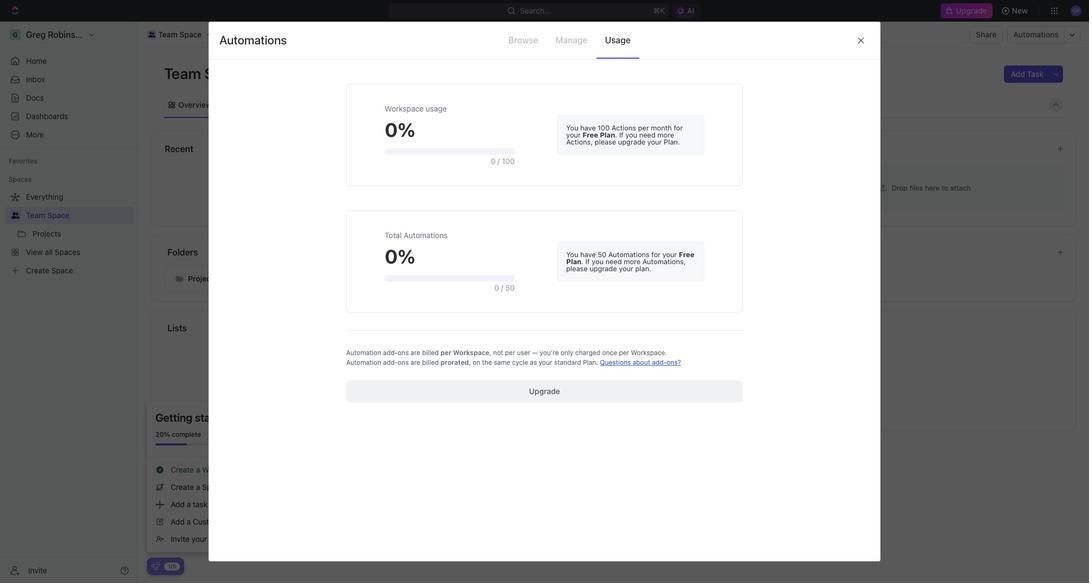 Task type: vqa. For each thing, say whether or not it's contained in the screenshot.
alert at the top
no



Task type: locate. For each thing, give the bounding box(es) containing it.
1 vertical spatial team
[[164, 65, 201, 82]]

are
[[411, 349, 421, 357], [411, 359, 421, 367]]

automation add-ons are billed per workspace , not per user — you're only charged once per workspace. automation add-ons are billed prorated , on the same cycle as your standard plan. questions about add-ons?
[[346, 349, 682, 367]]

0% down table link
[[385, 118, 416, 142]]

your
[[567, 131, 581, 139], [648, 138, 662, 146], [663, 250, 677, 259], [619, 265, 634, 273], [539, 359, 553, 367], [624, 381, 638, 389], [192, 535, 207, 544]]

plan. down charged
[[583, 359, 599, 367]]

0 vertical spatial /
[[498, 157, 500, 166]]

1 you from the top
[[567, 124, 579, 132]]

0 vertical spatial team space
[[158, 30, 202, 39]]

upgrade inside button
[[529, 387, 560, 396]]

manage
[[556, 35, 588, 45]]

please down folders button
[[567, 265, 588, 273]]

, left on
[[469, 359, 471, 367]]

1 vertical spatial 0
[[495, 284, 499, 293]]

0 for workspace usage 0%
[[491, 157, 496, 166]]

drop
[[892, 184, 908, 192]]

1 vertical spatial need
[[606, 258, 622, 266]]

1 horizontal spatial 100
[[598, 124, 610, 132]]

20% complete
[[156, 431, 201, 439]]

more
[[658, 131, 675, 139], [624, 258, 641, 266]]

new
[[1013, 6, 1029, 15]]

. if you need more automations, please upgrade your plan.
[[567, 258, 686, 273]]

50
[[598, 250, 607, 259], [506, 284, 515, 293]]

1 horizontal spatial for
[[674, 124, 683, 132]]

docs up 0 / 100
[[476, 144, 497, 154]]

0 vertical spatial 0%
[[385, 118, 416, 142]]

add a custom field
[[171, 518, 239, 527]]

docs
[[26, 93, 44, 102], [476, 144, 497, 154]]

new button
[[997, 2, 1035, 20]]

share
[[977, 30, 997, 39]]

create up create a space
[[171, 466, 194, 475]]

0 vertical spatial upgrade
[[619, 138, 646, 146]]

1 vertical spatial plan.
[[583, 359, 599, 367]]

a left task
[[187, 500, 191, 510]]

1 vertical spatial create
[[171, 483, 194, 492]]

2 untitled link from the top
[[472, 177, 756, 195]]

table
[[399, 100, 418, 109]]

0 horizontal spatial to
[[616, 381, 622, 389]]

1 horizontal spatial you
[[626, 131, 638, 139]]

0 vertical spatial please
[[595, 138, 617, 146]]

1 vertical spatial upgrade
[[529, 387, 560, 396]]

add list
[[601, 398, 627, 406]]

0 vertical spatial plan.
[[664, 138, 680, 146]]

1 vertical spatial 0%
[[385, 245, 416, 268]]

to right here
[[942, 184, 949, 192]]

lists button
[[167, 322, 1064, 335]]

0 vertical spatial are
[[411, 349, 421, 357]]

please down actions
[[595, 138, 617, 146]]

1 horizontal spatial /
[[501, 284, 504, 293]]

20%
[[156, 431, 170, 439]]

have
[[581, 124, 596, 132], [581, 250, 596, 259]]

a up task
[[196, 483, 200, 492]]

1 horizontal spatial 50
[[598, 250, 607, 259]]

need
[[640, 131, 656, 139], [606, 258, 622, 266]]

100 inside "you have 100 actions per month for your"
[[598, 124, 610, 132]]

questions about add-ons? link
[[600, 359, 682, 367]]

add for add task
[[1011, 69, 1026, 79]]

0 vertical spatial user group image
[[148, 32, 155, 37]]

recent
[[165, 144, 194, 154]]

2 vertical spatial team space
[[26, 211, 70, 220]]

getting
[[156, 412, 193, 425]]

here.
[[350, 207, 365, 215]]

1 vertical spatial automation
[[346, 359, 382, 367]]

2 you from the top
[[567, 250, 579, 259]]

invite for invite your team
[[171, 535, 190, 544]]

if
[[620, 131, 624, 139], [586, 258, 590, 266]]

if inside . if you need more automations, please upgrade your plan.
[[586, 258, 590, 266]]

workspace.
[[631, 349, 667, 357]]

2 horizontal spatial workspace
[[453, 349, 490, 357]]

0 vertical spatial to
[[942, 184, 949, 192]]

user group image
[[148, 32, 155, 37], [11, 213, 19, 219]]

invite for invite
[[28, 566, 47, 576]]

automation
[[346, 349, 382, 357], [346, 359, 382, 367]]

plan. inside automation add-ons are billed per workspace , not per user — you're only charged once per workspace. automation add-ons are billed prorated , on the same cycle as your standard plan. questions about add-ons?
[[583, 359, 599, 367]]

team space
[[158, 30, 202, 39], [164, 65, 251, 82], [26, 211, 70, 220]]

1 horizontal spatial .
[[616, 131, 618, 139]]

you have 100 actions per month for your
[[567, 124, 683, 139]]

only
[[561, 349, 574, 357]]

a up create a space
[[196, 466, 200, 475]]

0 vertical spatial docs
[[26, 93, 44, 102]]

0 horizontal spatial please
[[567, 265, 588, 273]]

100 for /
[[502, 157, 515, 166]]

0 horizontal spatial .
[[582, 258, 584, 266]]

a left new
[[584, 381, 587, 389]]

0 vertical spatial team
[[158, 30, 178, 39]]

per left month
[[639, 124, 649, 132]]

add list button
[[597, 396, 631, 409]]

1 horizontal spatial if
[[620, 131, 624, 139]]

1 vertical spatial ,
[[469, 359, 471, 367]]

upgrade
[[957, 6, 988, 15], [529, 387, 560, 396]]

automations inside you have 50 automations for your free plan
[[609, 250, 650, 259]]

you right free plan .
[[626, 131, 638, 139]]

add
[[1011, 69, 1026, 79], [569, 381, 582, 389], [601, 398, 614, 406], [171, 500, 185, 510], [171, 518, 185, 527]]

you
[[567, 124, 579, 132], [567, 250, 579, 259]]

more inside if you need more actions, please upgrade your plan.
[[658, 131, 675, 139]]

actions
[[612, 124, 637, 132]]

50 inside you have 50 automations for your free plan
[[598, 250, 607, 259]]

add inside button
[[1011, 69, 1026, 79]]

0 / 50
[[495, 284, 515, 293]]

0% down total
[[385, 245, 416, 268]]

plan. down month
[[664, 138, 680, 146]]

add task button
[[1005, 66, 1051, 83]]

overview link
[[176, 97, 212, 113]]

0 horizontal spatial list
[[603, 381, 614, 389]]

1 vertical spatial ons
[[398, 359, 409, 367]]

create
[[171, 466, 194, 475], [171, 483, 194, 492]]

1 vertical spatial 100
[[502, 157, 515, 166]]

1 vertical spatial 50
[[506, 284, 515, 293]]

add task
[[1011, 69, 1044, 79]]

1 vertical spatial docs
[[476, 144, 497, 154]]

docs down inbox
[[26, 93, 44, 102]]

add inside 'button'
[[601, 398, 614, 406]]

1 horizontal spatial more
[[658, 131, 675, 139]]

total
[[385, 231, 402, 240]]

per up questions
[[619, 349, 630, 357]]

1 vertical spatial user group image
[[11, 213, 19, 219]]

a
[[584, 381, 587, 389], [196, 466, 200, 475], [196, 483, 200, 492], [187, 500, 191, 510], [187, 518, 191, 527]]

plan. inside if you need more actions, please upgrade your plan.
[[664, 138, 680, 146]]

2 0% from the top
[[385, 245, 416, 268]]

2 have from the top
[[581, 250, 596, 259]]

2 are from the top
[[411, 359, 421, 367]]

0 vertical spatial you
[[626, 131, 638, 139]]

search...
[[520, 6, 551, 15]]

1 horizontal spatial invite
[[171, 535, 190, 544]]

workspace up on
[[453, 349, 490, 357]]

2 billed from the top
[[422, 359, 439, 367]]

1 horizontal spatial need
[[640, 131, 656, 139]]

1 vertical spatial more
[[624, 258, 641, 266]]

0 horizontal spatial plan
[[567, 258, 582, 266]]

, left not
[[490, 349, 492, 357]]

to
[[942, 184, 949, 192], [616, 381, 622, 389]]

plan.
[[664, 138, 680, 146], [583, 359, 599, 367]]

add for add a custom field
[[171, 518, 185, 527]]

100 for have
[[598, 124, 610, 132]]

1 vertical spatial untitled
[[491, 181, 519, 190]]

your inside . if you need more automations, please upgrade your plan.
[[619, 265, 634, 273]]

recent
[[255, 207, 275, 215]]

upgrade down as
[[529, 387, 560, 396]]

1 vertical spatial to
[[616, 381, 622, 389]]

1 vertical spatial upgrade
[[590, 265, 617, 273]]

have inside "you have 100 actions per month for your"
[[581, 124, 596, 132]]

0 vertical spatial 0
[[491, 157, 496, 166]]

1 vertical spatial plan
[[567, 258, 582, 266]]

1 0% from the top
[[385, 118, 416, 142]]

0 horizontal spatial user group image
[[11, 213, 19, 219]]

1 horizontal spatial upgrade
[[619, 138, 646, 146]]

0 horizontal spatial team space link
[[26, 207, 131, 224]]

you
[[626, 131, 638, 139], [592, 258, 604, 266]]

1 vertical spatial invite
[[28, 566, 47, 576]]

0% inside workspace usage 0%
[[385, 118, 416, 142]]

plan
[[600, 131, 616, 139], [567, 258, 582, 266]]

workspace up create a space
[[202, 466, 241, 475]]

need inside . if you need more automations, please upgrade your plan.
[[606, 258, 622, 266]]

billed
[[422, 349, 439, 357], [422, 359, 439, 367]]

upgrade
[[619, 138, 646, 146], [590, 265, 617, 273]]

0 horizontal spatial invite
[[28, 566, 47, 576]]

upgrade inside . if you need more automations, please upgrade your plan.
[[590, 265, 617, 273]]

you inside you have 50 automations for your free plan
[[567, 250, 579, 259]]

free
[[583, 131, 599, 139], [679, 250, 695, 259]]

0 for total automations 0%
[[495, 284, 499, 293]]

upgrade down folders button
[[590, 265, 617, 273]]

add for add a task
[[171, 500, 185, 510]]

a for workspace
[[196, 466, 200, 475]]

complete
[[172, 431, 201, 439]]

0 vertical spatial 100
[[598, 124, 610, 132]]

0 vertical spatial plan
[[600, 131, 616, 139]]

1 create from the top
[[171, 466, 194, 475]]

2 create from the top
[[171, 483, 194, 492]]

invite inside the sidebar navigation
[[28, 566, 47, 576]]

upgrade button
[[346, 381, 743, 403]]

home
[[26, 56, 47, 66]]

0 horizontal spatial if
[[586, 258, 590, 266]]

need left plan.
[[606, 258, 622, 266]]

0 vertical spatial ,
[[490, 349, 492, 357]]

0 vertical spatial automation
[[346, 349, 382, 357]]

0 vertical spatial invite
[[171, 535, 190, 544]]

2 vertical spatial workspace
[[202, 466, 241, 475]]

0 vertical spatial list
[[603, 381, 614, 389]]

create up add a task
[[171, 483, 194, 492]]

1 vertical spatial are
[[411, 359, 421, 367]]

1 vertical spatial have
[[581, 250, 596, 259]]

more right actions
[[658, 131, 675, 139]]

browse
[[509, 35, 539, 45]]

workspace inside workspace usage 0%
[[385, 104, 424, 113]]

1 horizontal spatial team space link
[[145, 28, 205, 41]]

0 vertical spatial 50
[[598, 250, 607, 259]]

1 horizontal spatial plan.
[[664, 138, 680, 146]]

1 horizontal spatial list
[[615, 398, 627, 406]]

folders
[[168, 248, 198, 258]]

user group image inside team space tree
[[11, 213, 19, 219]]

0 vertical spatial billed
[[422, 349, 439, 357]]

need inside if you need more actions, please upgrade your plan.
[[640, 131, 656, 139]]

0 vertical spatial if
[[620, 131, 624, 139]]

1 have from the top
[[581, 124, 596, 132]]

1 vertical spatial for
[[652, 250, 661, 259]]

0 horizontal spatial upgrade
[[590, 265, 617, 273]]

0 vertical spatial team space link
[[145, 28, 205, 41]]

to up the add list
[[616, 381, 622, 389]]

.
[[616, 131, 618, 139], [582, 258, 584, 266]]

0 vertical spatial upgrade
[[957, 6, 988, 15]]

space
[[180, 30, 202, 39], [205, 65, 248, 82], [47, 211, 70, 220], [640, 381, 659, 389], [202, 483, 224, 492]]

if inside if you need more actions, please upgrade your plan.
[[620, 131, 624, 139]]

you inside "you have 100 actions per month for your"
[[567, 124, 579, 132]]

. inside . if you need more automations, please upgrade your plan.
[[582, 258, 584, 266]]

0 horizontal spatial 50
[[506, 284, 515, 293]]

0 vertical spatial need
[[640, 131, 656, 139]]

2 vertical spatial team
[[26, 211, 45, 220]]

inbox
[[26, 75, 45, 84]]

free plan .
[[583, 131, 620, 139]]

per up prorated
[[441, 349, 452, 357]]

untitled
[[491, 164, 519, 173], [491, 181, 519, 190]]

a down add a task
[[187, 518, 191, 527]]

0 vertical spatial for
[[674, 124, 683, 132]]

1 horizontal spatial docs
[[476, 144, 497, 154]]

⌘k
[[653, 6, 665, 15]]

1 vertical spatial if
[[586, 258, 590, 266]]

custom
[[193, 518, 220, 527]]

new
[[589, 381, 601, 389]]

0 vertical spatial create
[[171, 466, 194, 475]]

your inside "you have 100 actions per month for your"
[[567, 131, 581, 139]]

1 automation from the top
[[346, 349, 382, 357]]

upgrade inside if you need more actions, please upgrade your plan.
[[619, 138, 646, 146]]

0 horizontal spatial upgrade
[[529, 387, 560, 396]]

1 vertical spatial you
[[567, 250, 579, 259]]

0% inside total automations 0%
[[385, 245, 416, 268]]

1 horizontal spatial free
[[679, 250, 695, 259]]

1 vertical spatial free
[[679, 250, 695, 259]]

50 for /
[[506, 284, 515, 293]]

0 vertical spatial more
[[658, 131, 675, 139]]

upgrade up share
[[957, 6, 988, 15]]

0 horizontal spatial more
[[624, 258, 641, 266]]

list down add a new list to your space on the right bottom
[[615, 398, 627, 406]]

your inside automation add-ons are billed per workspace , not per user — you're only charged once per workspace. automation add-ons are billed prorated , on the same cycle as your standard plan. questions about add-ons?
[[539, 359, 553, 367]]

folders button
[[167, 246, 1049, 259]]

0 vertical spatial ons
[[398, 349, 409, 357]]

have inside you have 50 automations for your free plan
[[581, 250, 596, 259]]

0 horizontal spatial docs
[[26, 93, 44, 102]]

1/5
[[168, 564, 176, 570]]

1 are from the top
[[411, 349, 421, 357]]

automations inside total automations 0%
[[404, 231, 448, 240]]

a for space
[[196, 483, 200, 492]]

need right actions
[[640, 131, 656, 139]]

more left automations,
[[624, 258, 641, 266]]

0 horizontal spatial /
[[498, 157, 500, 166]]

on
[[473, 359, 481, 367]]

add for add a new list to your space
[[569, 381, 582, 389]]

you left plan.
[[592, 258, 604, 266]]

plan.
[[636, 265, 652, 273]]

0 vertical spatial have
[[581, 124, 596, 132]]

1 vertical spatial workspace
[[453, 349, 490, 357]]

upgrade down actions
[[619, 138, 646, 146]]

/
[[498, 157, 500, 166], [501, 284, 504, 293]]

/ for total automations 0%
[[501, 284, 504, 293]]

ons
[[398, 349, 409, 357], [398, 359, 409, 367]]

1 horizontal spatial please
[[595, 138, 617, 146]]

list right new
[[603, 381, 614, 389]]

1 horizontal spatial workspace
[[385, 104, 424, 113]]

about
[[633, 359, 651, 367]]

workspace left usage
[[385, 104, 424, 113]]

1 vertical spatial you
[[592, 258, 604, 266]]

onboarding checklist button image
[[151, 563, 160, 571]]

2 ons from the top
[[398, 359, 409, 367]]

1 billed from the top
[[422, 349, 439, 357]]

cycle
[[512, 359, 528, 367]]



Task type: describe. For each thing, give the bounding box(es) containing it.
you're
[[540, 349, 559, 357]]

create for create a space
[[171, 483, 194, 492]]

0 vertical spatial free
[[583, 131, 599, 139]]

show
[[332, 207, 348, 215]]

favorites button
[[4, 155, 42, 168]]

opened
[[277, 207, 300, 215]]

0% for total automations 0%
[[385, 245, 416, 268]]

not
[[494, 349, 504, 357]]

prorated
[[441, 359, 469, 367]]

docs inside docs link
[[26, 93, 44, 102]]

drop files here to attach
[[892, 184, 972, 192]]

no lists icon. image
[[592, 337, 636, 381]]

you inside if you need more actions, please upgrade your plan.
[[626, 131, 638, 139]]

per inside "you have 100 actions per month for your"
[[639, 124, 649, 132]]

you have 50 automations for your free plan
[[567, 250, 695, 266]]

inbox link
[[4, 71, 133, 88]]

standard
[[554, 359, 582, 367]]

0% for workspace usage 0%
[[385, 118, 416, 142]]

please inside . if you need more automations, please upgrade your plan.
[[567, 265, 588, 273]]

you for your
[[567, 124, 579, 132]]

add for add list
[[601, 398, 614, 406]]

free inside you have 50 automations for your free plan
[[679, 250, 695, 259]]

usage
[[605, 35, 631, 45]]

have for your
[[581, 124, 596, 132]]

workspace usage 0%
[[385, 104, 447, 142]]

ons?
[[667, 359, 682, 367]]

more inside . if you need more automations, please upgrade your plan.
[[624, 258, 641, 266]]

add a task
[[171, 500, 208, 510]]

actions,
[[567, 138, 593, 146]]

1 horizontal spatial plan
[[600, 131, 616, 139]]

your inside you have 50 automations for your free plan
[[663, 250, 677, 259]]

once
[[603, 349, 618, 357]]

dashboards link
[[4, 108, 133, 125]]

0 horizontal spatial workspace
[[202, 466, 241, 475]]

automations,
[[643, 258, 686, 266]]

attach
[[951, 184, 972, 192]]

your
[[240, 207, 254, 215]]

projects button
[[165, 266, 341, 293]]

onboarding checklist button element
[[151, 563, 160, 571]]

you inside . if you need more automations, please upgrade your plan.
[[592, 258, 604, 266]]

1 untitled link from the top
[[472, 160, 756, 177]]

a for new
[[584, 381, 587, 389]]

create a workspace
[[171, 466, 241, 475]]

the
[[482, 359, 492, 367]]

here
[[926, 184, 940, 192]]

please inside if you need more actions, please upgrade your plan.
[[595, 138, 617, 146]]

sidebar navigation
[[0, 22, 138, 584]]

—
[[533, 349, 538, 357]]

for inside you have 50 automations for your free plan
[[652, 250, 661, 259]]

your inside if you need more actions, please upgrade your plan.
[[648, 138, 662, 146]]

task
[[193, 500, 208, 510]]

as
[[530, 359, 537, 367]]

spaces
[[9, 176, 32, 184]]

1 vertical spatial team space
[[164, 65, 251, 82]]

team space tree
[[4, 189, 133, 280]]

automations inside the automations button
[[1014, 30, 1059, 39]]

items
[[302, 207, 318, 215]]

a for custom
[[187, 518, 191, 527]]

2 automation from the top
[[346, 359, 382, 367]]

field
[[222, 518, 239, 527]]

user
[[517, 349, 531, 357]]

same
[[494, 359, 511, 367]]

month
[[651, 124, 672, 132]]

a for task
[[187, 500, 191, 510]]

create a space
[[171, 483, 224, 492]]

space inside team space tree
[[47, 211, 70, 220]]

files
[[910, 184, 924, 192]]

getting started
[[156, 412, 231, 425]]

1 ons from the top
[[398, 349, 409, 357]]

50 for have
[[598, 250, 607, 259]]

/ for workspace usage 0%
[[498, 157, 500, 166]]

team
[[209, 535, 227, 544]]

if you need more actions, please upgrade your plan.
[[567, 131, 680, 146]]

usage
[[426, 104, 447, 113]]

you for plan
[[567, 250, 579, 259]]

per right not
[[505, 349, 516, 357]]

1 horizontal spatial user group image
[[148, 32, 155, 37]]

questions
[[600, 359, 631, 367]]

table link
[[396, 97, 418, 113]]

1 horizontal spatial to
[[942, 184, 949, 192]]

plan inside you have 50 automations for your free plan
[[567, 258, 582, 266]]

overview
[[178, 100, 212, 109]]

team space inside tree
[[26, 211, 70, 220]]

dashboards
[[26, 112, 68, 121]]

workspace inside automation add-ons are billed per workspace , not per user — you're only charged once per workspace. automation add-ons are billed prorated , on the same cycle as your standard plan. questions about add-ons?
[[453, 349, 490, 357]]

home link
[[4, 53, 133, 70]]

1 untitled from the top
[[491, 164, 519, 173]]

have for plan
[[581, 250, 596, 259]]

favorites
[[9, 157, 37, 165]]

upgrade link
[[941, 3, 993, 18]]

share button
[[970, 26, 1004, 43]]

invite your team
[[171, 535, 227, 544]]

for inside "you have 100 actions per month for your"
[[674, 124, 683, 132]]

your recent opened items will show here.
[[240, 207, 365, 215]]

0 / 100
[[491, 157, 515, 166]]

lists
[[168, 324, 187, 333]]

list inside 'button'
[[615, 398, 627, 406]]

projects
[[188, 274, 218, 284]]

charged
[[576, 349, 601, 357]]

team space link inside team space tree
[[26, 207, 131, 224]]

2 untitled from the top
[[491, 181, 519, 190]]

started
[[195, 412, 231, 425]]

docs link
[[4, 89, 133, 107]]

0 vertical spatial .
[[616, 131, 618, 139]]

team inside tree
[[26, 211, 45, 220]]

create for create a workspace
[[171, 466, 194, 475]]

automations button
[[1009, 27, 1065, 43]]

add a new list to your space
[[569, 381, 659, 389]]

total automations 0%
[[385, 231, 448, 268]]

task
[[1028, 69, 1044, 79]]



